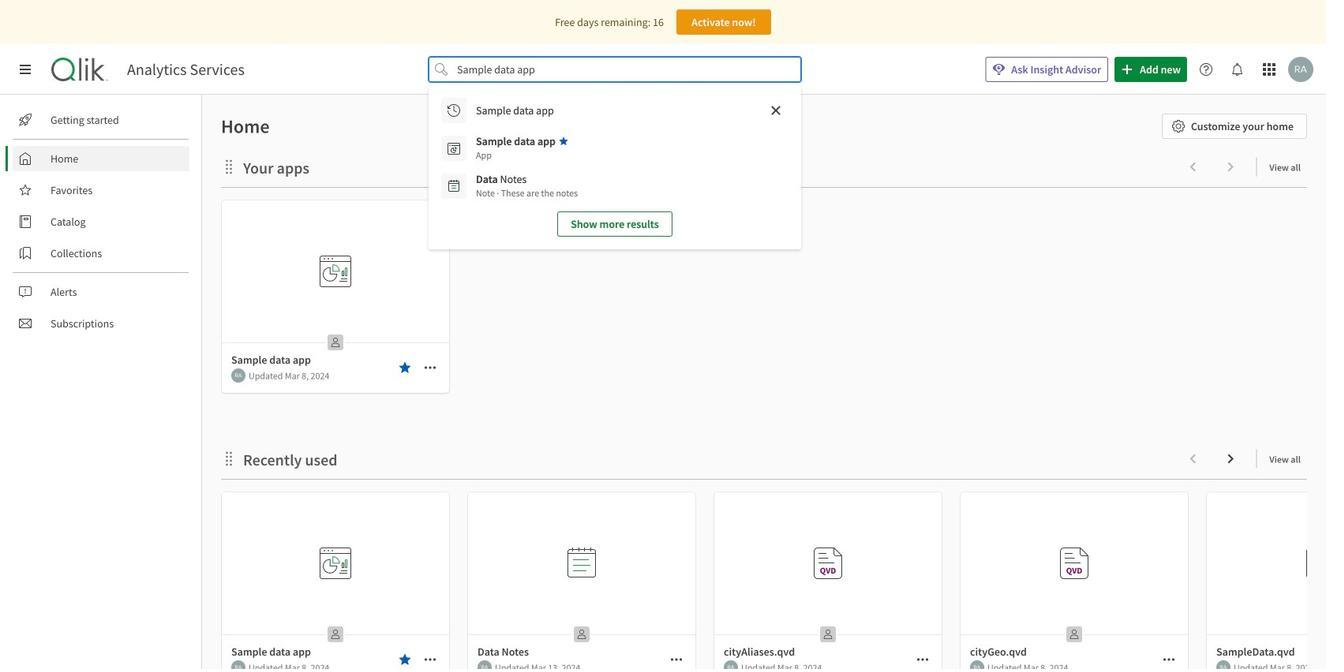 Task type: describe. For each thing, give the bounding box(es) containing it.
close sidebar menu image
[[19, 63, 32, 76]]

2 ruby anderson image from the left
[[970, 661, 985, 670]]

1 ruby anderson image from the left
[[724, 661, 738, 670]]

1 vertical spatial move collection image
[[221, 451, 237, 467]]

analytics services element
[[127, 60, 245, 79]]

remove from favorites image
[[399, 654, 411, 666]]



Task type: locate. For each thing, give the bounding box(es) containing it.
ruby anderson image
[[724, 661, 738, 670], [970, 661, 985, 670]]

1 more actions image from the left
[[424, 654, 437, 666]]

these are the notes element
[[476, 186, 578, 201]]

move collection image
[[221, 159, 237, 175], [221, 451, 237, 467]]

0 horizontal spatial ruby anderson image
[[724, 661, 738, 670]]

remove from favorites image
[[399, 362, 411, 374]]

ruby anderson element
[[231, 369, 246, 383], [231, 661, 246, 670], [478, 661, 492, 670], [724, 661, 738, 670], [970, 661, 985, 670], [1217, 661, 1231, 670]]

1 horizontal spatial more actions image
[[670, 654, 683, 666]]

more actions image
[[424, 654, 437, 666], [670, 654, 683, 666]]

more actions image
[[424, 362, 437, 374], [917, 654, 929, 666], [1163, 654, 1176, 666]]

main content
[[196, 95, 1326, 670]]

1 horizontal spatial more actions image
[[917, 654, 929, 666]]

ruby anderson image
[[1288, 57, 1314, 82], [231, 369, 246, 383], [231, 661, 246, 670], [478, 661, 492, 670], [1217, 661, 1231, 670]]

0 horizontal spatial more actions image
[[424, 654, 437, 666]]

navigation pane element
[[0, 101, 201, 343]]

Search for content text field
[[454, 57, 776, 82]]

sample data app element
[[476, 134, 556, 148]]

0 horizontal spatial more actions image
[[424, 362, 437, 374]]

1 horizontal spatial ruby anderson image
[[970, 661, 985, 670]]

2 more actions image from the left
[[670, 654, 683, 666]]

0 vertical spatial move collection image
[[221, 159, 237, 175]]

2 horizontal spatial more actions image
[[1163, 654, 1176, 666]]

list box
[[435, 92, 795, 243]]

more actions image for 2nd ruby anderson icon from the right
[[917, 654, 929, 666]]

more actions image for 2nd ruby anderson icon from left
[[1163, 654, 1176, 666]]



Task type: vqa. For each thing, say whether or not it's contained in the screenshot.
Remove from Favorites image to the top
yes



